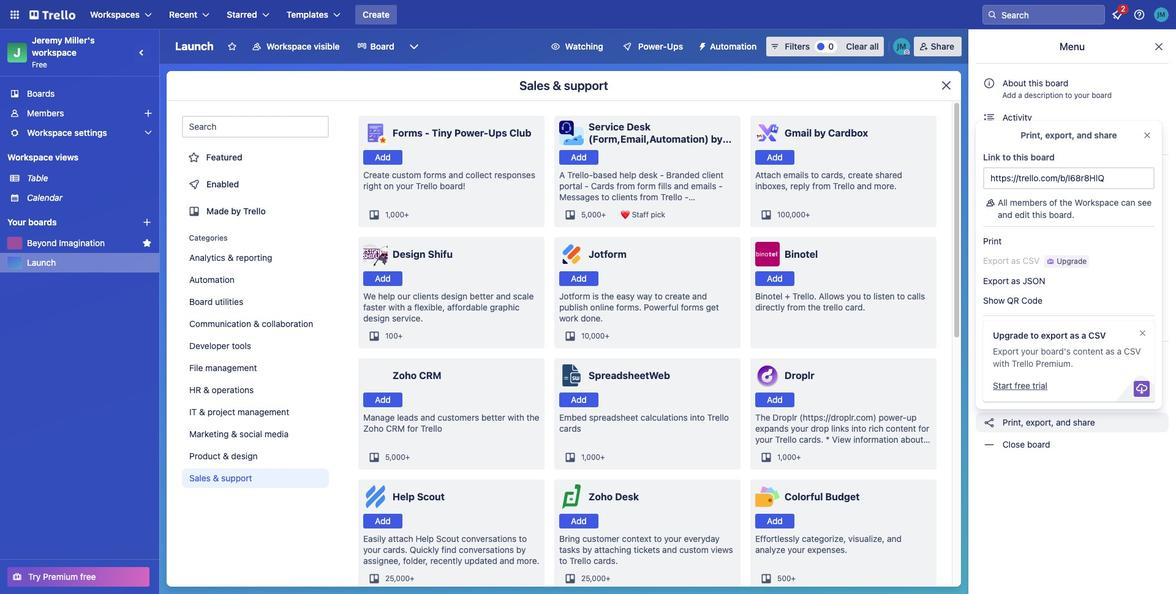 Task type: describe. For each thing, give the bounding box(es) containing it.
effortlessly
[[756, 534, 800, 544]]

to right link
[[1003, 152, 1011, 162]]

open information menu image
[[1134, 9, 1146, 21]]

trello inside embed spreadsheet calculations into trello cards
[[708, 412, 729, 423]]

categorize,
[[802, 534, 846, 544]]

collaboration
[[262, 319, 313, 329]]

from down form
[[640, 192, 659, 202]]

link
[[984, 152, 1001, 162]]

upgrade to export as a csv export your board's content as a csv with trello premium.
[[993, 330, 1142, 369]]

our
[[398, 291, 411, 302]]

0 horizontal spatial 5,000
[[385, 453, 406, 462]]

clients inside we help our clients design better and scale faster with a flexible, affordable graphic design service.
[[413, 291, 439, 302]]

0 vertical spatial support
[[564, 78, 609, 93]]

a up content
[[1082, 330, 1087, 341]]

change background
[[1001, 186, 1083, 197]]

table
[[27, 173, 48, 183]]

board inside copy board link
[[1026, 373, 1049, 384]]

product & design link
[[182, 447, 329, 466]]

add board image
[[142, 218, 152, 227]]

to up the tickets
[[654, 534, 662, 544]]

emails inside a trello-based help desk - branded client portal - cards from form fills and emails - messages to clients from trello - automations
[[691, 181, 717, 191]]

sm image for watch
[[984, 351, 996, 363]]

0 horizontal spatial 5,000 +
[[385, 453, 410, 462]]

0 vertical spatial as
[[1012, 276, 1021, 286]]

sm image for settings
[[984, 164, 996, 176]]

to inside upgrade to export as a csv export your board's content as a csv with trello premium.
[[1031, 330, 1039, 341]]

add button for droplr
[[756, 393, 795, 408]]

make template
[[1001, 319, 1061, 330]]

and inside easily attach help scout conversations to your cards.  quickly find conversations by assignee, folder, recently updated and more.
[[500, 556, 515, 566]]

add for zoho crm
[[375, 395, 391, 405]]

to right you
[[864, 291, 872, 302]]

better inside manage leads and customers better with the zoho crm for trello
[[482, 412, 506, 423]]

0 vertical spatial share
[[1095, 130, 1118, 140]]

board up activity link
[[1092, 91, 1112, 100]]

add for binotel
[[767, 273, 783, 284]]

export inside upgrade to export as a csv export your board's content as a csv with trello premium.
[[993, 346, 1019, 357]]

copy board link
[[976, 369, 1169, 389]]

your
[[7, 217, 26, 227]]

directly
[[756, 302, 785, 313]]

branded
[[667, 170, 700, 180]]

labels link
[[976, 270, 1169, 290]]

featured
[[207, 152, 243, 162]]

more. inside easily attach help scout conversations to your cards.  quickly find conversations by assignee, folder, recently updated and more.
[[517, 556, 540, 566]]

add button for jotform
[[560, 271, 599, 286]]

1 vertical spatial print, export, and share
[[1001, 417, 1095, 428]]

by inside bring customer context to your everyday tasks by attaching tickets and custom views to trello cards.
[[583, 545, 592, 555]]

workspace navigation collapse icon image
[[134, 44, 151, 61]]

print
[[984, 236, 1002, 246]]

show qr code link down labels link
[[976, 291, 1163, 311]]

trello inside create custom forms and collect responses right on your trello board!
[[416, 181, 438, 191]]

0 vertical spatial print,
[[1021, 130, 1044, 140]]

stickers
[[1001, 297, 1035, 307]]

add button for colorful budget
[[756, 514, 795, 529]]

board utilities
[[189, 297, 243, 307]]

from inside attach emails to cards, create shared inboxes, reply from trello and more.
[[813, 181, 831, 191]]

the inside jotform is the easy way to create and publish online forms. powerful forms get work done.
[[602, 291, 614, 302]]

jotform for jotform is the easy way to create and publish online forms. powerful forms get work done.
[[560, 291, 590, 302]]

your inside effortlessly categorize, visualize, and analyze your expenses.
[[788, 545, 805, 555]]

all members of the workspace can see and edit this board. image
[[986, 197, 996, 209]]

0 vertical spatial help
[[393, 491, 415, 503]]

a inside about this board add a description to your board
[[1019, 91, 1023, 100]]

watch link
[[976, 347, 1169, 366]]

and inside we help our clients design better and scale faster with a flexible, affordable graphic design service.
[[496, 291, 511, 302]]

content
[[1074, 346, 1104, 357]]

cardbox
[[828, 127, 869, 138]]

hipporello
[[589, 146, 638, 157]]

board up description
[[1046, 78, 1069, 88]]

form
[[638, 181, 656, 191]]

cards. inside bring customer context to your everyday tasks by attaching tickets and custom views to trello cards.
[[594, 556, 618, 566]]

trello inside manage leads and customers better with the zoho crm for trello
[[421, 423, 442, 434]]

the inside manage leads and customers better with the zoho crm for trello
[[527, 412, 540, 423]]

clear all
[[846, 41, 879, 51]]

add for help scout
[[375, 516, 391, 526]]

help inside easily attach help scout conversations to your cards.  quickly find conversations by assignee, folder, recently updated and more.
[[416, 534, 434, 544]]

1 vertical spatial conversations
[[459, 545, 514, 555]]

recently
[[431, 556, 462, 566]]

25,000 for help scout
[[385, 574, 410, 583]]

sm image for email-to-board
[[984, 395, 996, 407]]

add for colorful budget
[[767, 516, 783, 526]]

developer tools
[[189, 341, 251, 351]]

premium
[[43, 572, 78, 582]]

0 vertical spatial conversations
[[462, 534, 517, 544]]

customize views image
[[408, 40, 420, 53]]

1 horizontal spatial sales & support
[[520, 78, 609, 93]]

1,000 + for spreadsheetweb
[[582, 453, 605, 462]]

forms inside create custom forms and collect responses right on your trello board!
[[424, 170, 446, 180]]

help scout
[[393, 491, 445, 503]]

activity link
[[976, 108, 1169, 127]]

embed spreadsheet calculations into trello cards
[[560, 412, 729, 434]]

a trello-based help desk - branded client portal - cards from form fills and emails - messages to clients from trello - automations
[[560, 170, 724, 213]]

primary element
[[0, 0, 1177, 29]]

help inside we help our clients design better and scale faster with a flexible, affordable graphic design service.
[[378, 291, 395, 302]]

your inside bring customer context to your everyday tasks by attaching tickets and custom views to trello cards.
[[664, 534, 682, 544]]

your boards with 2 items element
[[7, 215, 124, 230]]

cards. inside easily attach help scout conversations to your cards.  quickly find conversations by assignee, folder, recently updated and more.
[[383, 545, 408, 555]]

with inside we help our clients design better and scale faster with a flexible, affordable graphic design service.
[[389, 302, 405, 313]]

- down branded
[[685, 192, 689, 202]]

beyond imagination link
[[27, 237, 137, 249]]

a
[[560, 170, 565, 180]]

0 vertical spatial export,
[[1046, 130, 1075, 140]]

0 horizontal spatial support
[[221, 473, 252, 484]]

1 vertical spatial jeremy miller (jeremymiller198) image
[[893, 38, 910, 55]]

25,000 + for help scout
[[385, 574, 415, 583]]

workspace inside "all members of the workspace can see and edit this board."
[[1075, 197, 1119, 208]]

Link to this board text field
[[984, 167, 1155, 189]]

sales inside sales & support link
[[189, 473, 211, 484]]

1 vertical spatial management
[[238, 407, 289, 417]]

to left calls
[[897, 291, 905, 302]]

by right gmail
[[814, 127, 826, 138]]

management inside "link"
[[205, 363, 257, 373]]

show
[[984, 295, 1005, 306]]

power- inside power-ups link
[[1003, 252, 1031, 263]]

add inside about this board add a description to your board
[[1003, 91, 1017, 100]]

faster
[[363, 302, 386, 313]]

analytics & reporting link
[[182, 248, 329, 268]]

j link
[[7, 43, 27, 63]]

trello-
[[568, 170, 593, 180]]

views inside bring customer context to your everyday tasks by attaching tickets and custom views to trello cards.
[[711, 545, 733, 555]]

+ inside the 'binotel + trello. allows you to listen to calls directly from the trello card.'
[[785, 291, 791, 302]]

zoho for zoho desk
[[589, 491, 613, 503]]

1,000 + for forms - tiny power-ups club
[[385, 210, 409, 219]]

archived
[[1003, 134, 1038, 145]]

members
[[1010, 197, 1048, 208]]

show qr code
[[984, 295, 1043, 306]]

& down watching button
[[553, 78, 562, 93]]

25,000 for zoho desk
[[582, 574, 606, 583]]

table link
[[27, 172, 152, 184]]

way
[[637, 291, 653, 302]]

and inside effortlessly categorize, visualize, and analyze your expenses.
[[887, 534, 902, 544]]

star or unstar board image
[[227, 42, 237, 51]]

0 vertical spatial print, export, and share
[[1021, 130, 1118, 140]]

email-to-board link
[[976, 391, 1169, 411]]

tasks
[[560, 545, 580, 555]]

sm image for activity
[[984, 112, 996, 124]]

by inside easily attach help scout conversations to your cards.  quickly find conversations by assignee, folder, recently updated and more.
[[517, 545, 526, 555]]

2 horizontal spatial as
[[1106, 346, 1115, 357]]

add for jotform
[[571, 273, 587, 284]]

add for gmail by cardbox
[[767, 152, 783, 162]]

marketing & social media
[[189, 429, 289, 439]]

& for hr & operations link
[[203, 385, 209, 395]]

- down client
[[719, 181, 723, 191]]

upgrade for upgrade
[[1079, 321, 1109, 330]]

workspace for workspace views
[[7, 152, 53, 162]]

sm image for power-ups
[[984, 252, 996, 264]]

sm image inside the watch link
[[1030, 351, 1043, 363]]

and down activity link
[[1077, 130, 1093, 140]]

your inside upgrade to export as a csv export your board's content as a csv with trello premium.
[[1022, 346, 1039, 357]]

easily
[[363, 534, 386, 544]]

add for design shifu
[[375, 273, 391, 284]]

communication
[[189, 319, 251, 329]]

reporting
[[236, 252, 272, 263]]

starred icon image
[[142, 238, 152, 248]]

you
[[847, 291, 861, 302]]

jeremy miller's workspace free
[[32, 35, 97, 69]]

product
[[189, 451, 221, 461]]

add button for zoho crm
[[363, 393, 403, 408]]

- left tiny
[[425, 127, 430, 138]]

media
[[265, 429, 289, 439]]

add for droplr
[[767, 395, 783, 405]]

your inside about this board add a description to your board
[[1075, 91, 1090, 100]]

email-to-board
[[1001, 395, 1063, 406]]

visualize,
[[849, 534, 885, 544]]

copy board
[[1001, 373, 1049, 384]]

board down items
[[1031, 152, 1055, 162]]

sm image for labels
[[984, 274, 996, 286]]

add button for service desk (form,email,automation) by hipporello
[[560, 150, 599, 165]]

this inside "all members of the workspace can see and edit this board."
[[1033, 210, 1047, 220]]

create inside jotform is the easy way to create and publish online forms. powerful forms get work done.
[[665, 291, 690, 302]]

watching button
[[543, 37, 611, 56]]

1,000 for droplr
[[778, 453, 797, 462]]

fields
[[1036, 208, 1059, 219]]

to inside easily attach help scout conversations to your cards.  quickly find conversations by assignee, folder, recently updated and more.
[[519, 534, 527, 544]]

add button for help scout
[[363, 514, 403, 529]]

0 horizontal spatial sales & support
[[189, 473, 252, 484]]

trello inside attach emails to cards, create shared inboxes, reply from trello and more.
[[833, 181, 855, 191]]

the inside "all members of the workspace can see and edit this board."
[[1060, 197, 1073, 208]]

forms
[[393, 127, 423, 138]]

Board name text field
[[169, 37, 220, 56]]

this inside about this board add a description to your board
[[1029, 78, 1044, 88]]

add button for zoho desk
[[560, 514, 599, 529]]

Search text field
[[182, 116, 329, 138]]

zoho desk
[[589, 491, 639, 503]]

2 vertical spatial design
[[231, 451, 258, 461]]

create inside attach emails to cards, create shared inboxes, reply from trello and more.
[[848, 170, 873, 180]]

cards
[[591, 181, 615, 191]]

1 vertical spatial print,
[[1003, 417, 1024, 428]]

+ for design shifu
[[398, 332, 403, 341]]

allows
[[819, 291, 845, 302]]

desk for zoho
[[615, 491, 639, 503]]

with inside manage leads and customers better with the zoho crm for trello
[[508, 412, 525, 423]]

close board
[[1001, 439, 1051, 450]]

2 horizontal spatial design
[[441, 291, 468, 302]]

utilities
[[215, 297, 243, 307]]

marketing
[[189, 429, 229, 439]]

service
[[589, 121, 625, 132]]

and inside manage leads and customers better with the zoho crm for trello
[[421, 412, 435, 423]]

1,000 for spreadsheetweb
[[582, 453, 601, 462]]

1 horizontal spatial 5,000 +
[[582, 210, 606, 219]]

print, export, and share link
[[976, 413, 1169, 433]]

print link
[[976, 232, 1163, 251]]

for
[[407, 423, 418, 434]]

sm image for automation
[[984, 230, 996, 242]]

1 horizontal spatial sales
[[520, 78, 550, 93]]

1 vertical spatial share
[[1074, 417, 1095, 428]]

start
[[993, 381, 1013, 391]]

and inside attach emails to cards, create shared inboxes, reply from trello and more.
[[857, 181, 872, 191]]

search image
[[988, 10, 998, 20]]

your inside create custom forms and collect responses right on your trello board!
[[396, 181, 414, 191]]

1 horizontal spatial 5,000
[[582, 210, 602, 219]]

launch inside board name text field
[[175, 40, 214, 53]]

activity
[[1001, 112, 1033, 123]]

effortlessly categorize, visualize, and analyze your expenses.
[[756, 534, 902, 555]]

1 vertical spatial design
[[363, 313, 390, 324]]

1 vertical spatial automation
[[1001, 230, 1048, 241]]

scout inside easily attach help scout conversations to your cards.  quickly find conversations by assignee, folder, recently updated and more.
[[436, 534, 459, 544]]

100 +
[[385, 332, 403, 341]]

upgrade for upgrade to export as a csv export your board's content as a csv with trello premium.
[[993, 330, 1029, 341]]

try premium free
[[28, 572, 96, 582]]

a inside we help our clients design better and scale faster with a flexible, affordable graphic design service.
[[407, 302, 412, 313]]

start free trial button
[[993, 380, 1048, 392]]

0 vertical spatial scout
[[417, 491, 445, 503]]

+ for spreadsheetweb
[[601, 453, 605, 462]]

bring customer context to your everyday tasks by attaching tickets and custom views to trello cards.
[[560, 534, 733, 566]]

trello inside upgrade to export as a csv export your board's content as a csv with trello premium.
[[1012, 359, 1034, 369]]

500
[[778, 574, 791, 583]]

board for board utilities
[[189, 297, 213, 307]]

a right content
[[1118, 346, 1122, 357]]

recent
[[169, 9, 198, 20]]

emails inside attach emails to cards, create shared inboxes, reply from trello and more.
[[784, 170, 809, 180]]

scale
[[513, 291, 534, 302]]

assignee,
[[363, 556, 401, 566]]

0 horizontal spatial csv
[[1089, 330, 1107, 341]]

trello inside bring customer context to your everyday tasks by attaching tickets and custom views to trello cards.
[[570, 556, 591, 566]]

more. inside attach emails to cards, create shared inboxes, reply from trello and more.
[[874, 181, 897, 191]]

settings
[[1001, 164, 1036, 175]]

workspace visible button
[[245, 37, 347, 56]]

add button for design shifu
[[363, 271, 403, 286]]

- up "fills"
[[660, 170, 664, 180]]

premium.
[[1036, 359, 1074, 369]]

show qr code link down export as json link
[[984, 295, 1155, 307]]

sm image inside automation button
[[693, 37, 710, 54]]

templates button
[[279, 5, 348, 25]]

labels
[[1001, 275, 1029, 285]]

social
[[240, 429, 262, 439]]

zoho for zoho crm
[[393, 370, 417, 381]]

share button
[[914, 37, 962, 56]]



Task type: locate. For each thing, give the bounding box(es) containing it.
the inside the 'binotel + trello. allows you to listen to calls directly from the trello card.'
[[808, 302, 821, 313]]

free inside try premium free button
[[80, 572, 96, 582]]

binotel
[[785, 249, 818, 260], [756, 291, 783, 302]]

clients inside a trello-based help desk - branded client portal - cards from form fills and emails - messages to clients from trello - automations
[[612, 192, 638, 202]]

& for the "it & project management" link
[[199, 407, 205, 417]]

2 25,000 + from the left
[[582, 574, 611, 583]]

1 vertical spatial zoho
[[363, 423, 384, 434]]

custom fields
[[1003, 208, 1059, 219]]

automations
[[560, 203, 609, 213]]

add button up 'on'
[[363, 150, 403, 165]]

club
[[510, 127, 532, 138]]

ups inside power-ups link
[[1031, 252, 1047, 263]]

print, export, and share down activity link
[[1021, 130, 1118, 140]]

watch
[[1001, 351, 1030, 362]]

to inside a trello-based help desk - branded client portal - cards from form fills and emails - messages to clients from trello - automations
[[602, 192, 610, 202]]

forms inside jotform is the easy way to create and publish online forms. powerful forms get work done.
[[681, 302, 704, 313]]

add button for forms - tiny power-ups club
[[363, 150, 403, 165]]

developer tools link
[[182, 336, 329, 356]]

add button for spreadsheetweb
[[560, 393, 599, 408]]

1 25,000 from the left
[[385, 574, 410, 583]]

trello inside 'made by trello' link
[[243, 206, 266, 216]]

file management
[[189, 363, 257, 373]]

0 horizontal spatial automation link
[[182, 270, 329, 290]]

0 vertical spatial help
[[620, 170, 637, 180]]

and right the tickets
[[663, 545, 677, 555]]

edit
[[1015, 210, 1030, 220]]

25,000 + down attaching
[[582, 574, 611, 583]]

automation link down custom fields button
[[976, 226, 1169, 246]]

board inside "link"
[[189, 297, 213, 307]]

+ for forms - tiny power-ups club
[[404, 210, 409, 219]]

to down cards
[[602, 192, 610, 202]]

0 vertical spatial automation
[[710, 41, 757, 51]]

with down the our
[[389, 302, 405, 313]]

upgrade up content
[[1079, 321, 1109, 330]]

add button up directly
[[756, 271, 795, 286]]

desk inside service desk (form,email,automation) by hipporello
[[627, 121, 651, 132]]

and
[[1077, 130, 1093, 140], [449, 170, 464, 180], [674, 181, 689, 191], [857, 181, 872, 191], [998, 210, 1013, 220], [496, 291, 511, 302], [693, 291, 707, 302], [421, 412, 435, 423], [1057, 417, 1071, 428], [887, 534, 902, 544], [663, 545, 677, 555], [500, 556, 515, 566]]

1 horizontal spatial cards.
[[594, 556, 618, 566]]

1 vertical spatial power-ups
[[1001, 252, 1049, 263]]

0 horizontal spatial automation
[[189, 275, 235, 285]]

and down email-to-board link
[[1057, 417, 1071, 428]]

about
[[1003, 78, 1027, 88]]

close board link
[[976, 435, 1169, 455]]

5,000 + down messages on the top
[[582, 210, 606, 219]]

beyond
[[27, 238, 57, 248]]

sales up club in the left of the page
[[520, 78, 550, 93]]

your up activity link
[[1075, 91, 1090, 100]]

5,000 + down for
[[385, 453, 410, 462]]

your down easily at the left bottom of page
[[363, 545, 381, 555]]

trello down cards,
[[833, 181, 855, 191]]

sm image up show
[[984, 274, 996, 286]]

trello inside a trello-based help desk - branded client portal - cards from form fills and emails - messages to clients from trello - automations
[[661, 192, 683, 202]]

1 horizontal spatial automation link
[[976, 226, 1169, 246]]

the right of
[[1060, 197, 1073, 208]]

create right cards,
[[848, 170, 873, 180]]

0 horizontal spatial board
[[189, 297, 213, 307]]

1 horizontal spatial crm
[[419, 370, 442, 381]]

automation link down analytics & reporting link
[[182, 270, 329, 290]]

1 horizontal spatial support
[[564, 78, 609, 93]]

2 25,000 from the left
[[582, 574, 606, 583]]

2 horizontal spatial automation
[[1001, 230, 1048, 241]]

settings link
[[976, 160, 1169, 180]]

& for analytics & reporting link
[[228, 252, 234, 263]]

jotform for jotform
[[589, 249, 627, 260]]

sm image for print, export, and share
[[984, 417, 996, 429]]

0 vertical spatial upgrade
[[1079, 321, 1109, 330]]

0 horizontal spatial design
[[231, 451, 258, 461]]

1 horizontal spatial power-ups
[[1001, 252, 1049, 263]]

0 horizontal spatial clients
[[413, 291, 439, 302]]

the
[[1060, 197, 1073, 208], [602, 291, 614, 302], [808, 302, 821, 313], [527, 412, 540, 423]]

add for service desk (form,email,automation) by hipporello
[[571, 152, 587, 162]]

ups inside power-ups "button"
[[667, 41, 683, 51]]

power-ups
[[638, 41, 683, 51], [1001, 252, 1049, 263]]

1 horizontal spatial create
[[848, 170, 873, 180]]

0 vertical spatial views
[[55, 152, 78, 162]]

1 vertical spatial support
[[221, 473, 252, 484]]

1 vertical spatial automation link
[[182, 270, 329, 290]]

1 horizontal spatial design
[[363, 313, 390, 324]]

zoho crm
[[393, 370, 442, 381]]

create inside create custom forms and collect responses right on your trello board!
[[363, 170, 390, 180]]

add for forms - tiny power-ups club
[[375, 152, 391, 162]]

2 vertical spatial automation
[[189, 275, 235, 285]]

1,000 + down 'on'
[[385, 210, 409, 219]]

- down trello-
[[585, 181, 589, 191]]

watching
[[565, 41, 604, 51]]

powerful
[[644, 302, 679, 313]]

zoho up customer
[[589, 491, 613, 503]]

1 horizontal spatial automation
[[710, 41, 757, 51]]

create up board link
[[363, 9, 390, 20]]

sm image inside email-to-board link
[[984, 395, 996, 407]]

this down members
[[1033, 210, 1047, 220]]

0 vertical spatial sales
[[520, 78, 550, 93]]

sm image for make template
[[984, 318, 996, 330]]

jeremy miller (jeremymiller198) image
[[1155, 7, 1169, 22], [893, 38, 910, 55]]

your left the everyday at the right
[[664, 534, 682, 544]]

sm image left activity
[[984, 112, 996, 124]]

emails up reply
[[784, 170, 809, 180]]

zoho inside manage leads and customers better with the zoho crm for trello
[[363, 423, 384, 434]]

portal
[[560, 181, 583, 191]]

to left bring
[[519, 534, 527, 544]]

from left form
[[617, 181, 635, 191]]

add button
[[363, 150, 403, 165], [560, 150, 599, 165], [756, 150, 795, 165], [363, 271, 403, 286], [560, 271, 599, 286], [756, 271, 795, 286], [363, 393, 403, 408], [560, 393, 599, 408], [756, 393, 795, 408], [363, 514, 403, 529], [560, 514, 599, 529], [756, 514, 795, 529]]

sales & support down product & design in the left of the page
[[189, 473, 252, 484]]

to up powerful
[[655, 291, 663, 302]]

0 vertical spatial create
[[363, 9, 390, 20]]

sm image
[[1030, 351, 1043, 363], [984, 373, 996, 385], [984, 395, 996, 407], [984, 417, 996, 429], [984, 439, 996, 451]]

jotform
[[589, 249, 627, 260], [560, 291, 590, 302]]

with inside upgrade to export as a csv export your board's content as a csv with trello premium.
[[993, 359, 1010, 369]]

workspace for workspace settings
[[27, 127, 72, 138]]

2 vertical spatial as
[[1106, 346, 1115, 357]]

calls
[[908, 291, 926, 302]]

and inside "all members of the workspace can see and edit this board."
[[998, 210, 1013, 220]]

+
[[404, 210, 409, 219], [602, 210, 606, 219], [806, 210, 810, 219], [785, 291, 791, 302], [398, 332, 403, 341], [605, 332, 610, 341], [406, 453, 410, 462], [601, 453, 605, 462], [797, 453, 801, 462], [410, 574, 415, 583], [606, 574, 611, 583], [791, 574, 796, 583]]

listen
[[874, 291, 895, 302]]

management down hr & operations link
[[238, 407, 289, 417]]

1 vertical spatial 5,000 +
[[385, 453, 410, 462]]

sm image inside close board link
[[984, 439, 996, 451]]

board inside email-to-board link
[[1040, 395, 1063, 406]]

2 horizontal spatial zoho
[[589, 491, 613, 503]]

members
[[27, 108, 64, 118]]

1 horizontal spatial 1,000
[[582, 453, 601, 462]]

jeremy miller (jeremymiller198) image inside primary element
[[1155, 7, 1169, 22]]

sales down product
[[189, 473, 211, 484]]

0 horizontal spatial 1,000
[[385, 210, 404, 219]]

views down workspace settings
[[55, 152, 78, 162]]

board's
[[1041, 346, 1071, 357]]

& for "product & design" link
[[223, 451, 229, 461]]

0 horizontal spatial more.
[[517, 556, 540, 566]]

binotel inside the 'binotel + trello. allows you to listen to calls directly from the trello card.'
[[756, 291, 783, 302]]

100,000 +
[[778, 210, 810, 219]]

j
[[14, 45, 21, 59]]

1 horizontal spatial power-
[[638, 41, 667, 51]]

1 vertical spatial free
[[80, 572, 96, 582]]

+ for colorful budget
[[791, 574, 796, 583]]

+ up design
[[404, 210, 409, 219]]

your right 'on'
[[396, 181, 414, 191]]

free inside start free trial 'button'
[[1015, 381, 1031, 391]]

workspace inside button
[[267, 41, 312, 51]]

0 horizontal spatial launch
[[27, 257, 56, 268]]

to down make template
[[1031, 330, 1039, 341]]

10,000 +
[[582, 332, 610, 341]]

create inside button
[[363, 9, 390, 20]]

1 vertical spatial board
[[189, 297, 213, 307]]

sm image inside the print, export, and share link
[[984, 417, 996, 429]]

+ for gmail by cardbox
[[806, 210, 810, 219]]

scout up quickly
[[417, 491, 445, 503]]

and up get
[[693, 291, 707, 302]]

jotform up 'publish' at the bottom of page
[[560, 291, 590, 302]]

5,000
[[582, 210, 602, 219], [385, 453, 406, 462]]

sales & support link
[[182, 469, 329, 488]]

sm image down all members of the workspace can see and edit this board. icon
[[984, 230, 996, 242]]

1 vertical spatial this
[[1014, 152, 1029, 162]]

and down branded
[[674, 181, 689, 191]]

0 vertical spatial crm
[[419, 370, 442, 381]]

featured link
[[182, 145, 329, 170]]

create up powerful
[[665, 291, 690, 302]]

1 horizontal spatial upgrade
[[1079, 321, 1109, 330]]

and inside a trello-based help desk - branded client portal - cards from form fills and emails - messages to clients from trello - automations
[[674, 181, 689, 191]]

made
[[207, 206, 229, 216]]

custom inside create custom forms and collect responses right on your trello board!
[[392, 170, 421, 180]]

1 vertical spatial ups
[[489, 127, 507, 138]]

binotel for binotel
[[785, 249, 818, 260]]

1,000 + for droplr
[[778, 453, 801, 462]]

0 vertical spatial with
[[389, 302, 405, 313]]

Search field
[[998, 6, 1105, 24]]

archived items link
[[976, 130, 1169, 150]]

share
[[931, 41, 955, 51]]

0 vertical spatial create
[[848, 170, 873, 180]]

customers
[[438, 412, 479, 423]]

automation inside button
[[710, 41, 757, 51]]

by inside service desk (form,email,automation) by hipporello
[[711, 134, 723, 145]]

board left customize views image
[[371, 41, 395, 51]]

from inside the 'binotel + trello. allows you to listen to calls directly from the trello card.'
[[787, 302, 806, 313]]

0 vertical spatial automation link
[[976, 226, 1169, 246]]

sm image inside copy board link
[[984, 373, 996, 385]]

+ for jotform
[[605, 332, 610, 341]]

file management link
[[182, 359, 329, 378]]

add for spreadsheetweb
[[571, 395, 587, 405]]

trello.
[[793, 291, 817, 302]]

1 horizontal spatial csv
[[1124, 346, 1142, 357]]

0 vertical spatial emails
[[784, 170, 809, 180]]

board.
[[1049, 210, 1075, 220]]

jotform is the easy way to create and publish online forms. powerful forms get work done.
[[560, 291, 719, 324]]

2 vertical spatial with
[[508, 412, 525, 423]]

design up affordable
[[441, 291, 468, 302]]

1 horizontal spatial clients
[[612, 192, 638, 202]]

jotform down ❤️
[[589, 249, 627, 260]]

100
[[385, 332, 398, 341]]

made by trello link
[[182, 199, 329, 224]]

by right the made
[[231, 206, 241, 216]]

1,000 for forms - tiny power-ups club
[[385, 210, 404, 219]]

views
[[55, 152, 78, 162], [711, 545, 733, 555]]

+ left ❤️
[[602, 210, 606, 219]]

upgrade down make at the bottom right of the page
[[993, 330, 1029, 341]]

0 vertical spatial export
[[984, 276, 1009, 286]]

power-ups inside power-ups link
[[1001, 252, 1049, 263]]

& for sales & support link
[[213, 473, 219, 484]]

ups up json
[[1031, 252, 1047, 263]]

sm image inside the watch link
[[984, 351, 996, 363]]

jeremy miller's workspace link
[[32, 35, 97, 58]]

crm inside manage leads and customers better with the zoho crm for trello
[[386, 423, 405, 434]]

2 horizontal spatial power-
[[1003, 252, 1031, 263]]

menu
[[1060, 41, 1085, 52]]

sm image inside the settings link
[[984, 164, 996, 176]]

and down all
[[998, 210, 1013, 220]]

sales
[[520, 78, 550, 93], [189, 473, 211, 484]]

it & project management link
[[182, 403, 329, 422]]

support down watching
[[564, 78, 609, 93]]

1 25,000 + from the left
[[385, 574, 415, 583]]

imagination
[[59, 238, 105, 248]]

this member is an admin of this board. image
[[904, 50, 910, 55]]

launch link
[[27, 257, 152, 269]]

1 vertical spatial power-
[[455, 127, 489, 138]]

card.
[[846, 302, 866, 313]]

0 horizontal spatial create
[[665, 291, 690, 302]]

1 vertical spatial forms
[[681, 302, 704, 313]]

and inside bring customer context to your everyday tasks by attaching tickets and custom views to trello cards.
[[663, 545, 677, 555]]

0 vertical spatial launch
[[175, 40, 214, 53]]

zoho down the 100 +
[[393, 370, 417, 381]]

export
[[984, 276, 1009, 286], [993, 346, 1019, 357]]

2 notifications image
[[1110, 7, 1125, 22]]

sm image inside power-ups link
[[984, 252, 996, 264]]

csv right content
[[1124, 346, 1142, 357]]

create
[[363, 9, 390, 20], [363, 170, 390, 180]]

desk up (form,email,automation) at the top right of the page
[[627, 121, 651, 132]]

add button up trello-
[[560, 150, 599, 165]]

1 horizontal spatial 25,000
[[582, 574, 606, 583]]

analytics
[[189, 252, 225, 263]]

25,000 + for zoho desk
[[582, 574, 611, 583]]

sm image
[[693, 37, 710, 54], [984, 112, 996, 124], [984, 164, 996, 176], [984, 230, 996, 242], [984, 252, 996, 264], [984, 274, 996, 286], [984, 296, 996, 308], [984, 318, 996, 330], [984, 351, 996, 363]]

forms left get
[[681, 302, 704, 313]]

help left the desk
[[620, 170, 637, 180]]

attach emails to cards, create shared inboxes, reply from trello and more.
[[756, 170, 903, 191]]

and up graphic
[[496, 291, 511, 302]]

sm image for close board
[[984, 439, 996, 451]]

as right content
[[1106, 346, 1115, 357]]

get
[[706, 302, 719, 313]]

trello down enabled link
[[243, 206, 266, 216]]

0 horizontal spatial help
[[393, 491, 415, 503]]

+ down attaching
[[606, 574, 611, 583]]

workspace for workspace visible
[[267, 41, 312, 51]]

& right product
[[223, 451, 229, 461]]

with left the embed
[[508, 412, 525, 423]]

0 vertical spatial power-
[[638, 41, 667, 51]]

board utilities link
[[182, 292, 329, 312]]

add button up manage at left bottom
[[363, 393, 403, 408]]

1 vertical spatial export,
[[1026, 417, 1054, 428]]

workspace down templates on the top of the page
[[267, 41, 312, 51]]

sm image inside activity link
[[984, 112, 996, 124]]

25,000 down assignee,
[[385, 574, 410, 583]]

board right close
[[1028, 439, 1051, 450]]

shifu
[[428, 249, 453, 260]]

archived items
[[1001, 134, 1062, 145]]

create for create
[[363, 9, 390, 20]]

100,000
[[778, 210, 806, 219]]

the down trello.
[[808, 302, 821, 313]]

workspace
[[32, 47, 77, 58]]

sm image for stickers
[[984, 296, 996, 308]]

+ for zoho desk
[[606, 574, 611, 583]]

1 vertical spatial jotform
[[560, 291, 590, 302]]

share down activity link
[[1095, 130, 1118, 140]]

to inside jotform is the easy way to create and publish online forms. powerful forms get work done.
[[655, 291, 663, 302]]

spreadsheet
[[589, 412, 639, 423]]

1 vertical spatial as
[[1070, 330, 1080, 341]]

manage
[[363, 412, 395, 423]]

0 horizontal spatial help
[[378, 291, 395, 302]]

add for zoho desk
[[571, 516, 587, 526]]

2 vertical spatial power-
[[1003, 252, 1031, 263]]

attach
[[756, 170, 781, 180]]

templates
[[287, 9, 328, 20]]

print, down activity
[[1021, 130, 1044, 140]]

0 horizontal spatial as
[[1012, 276, 1021, 286]]

2 vertical spatial ups
[[1031, 252, 1047, 263]]

and inside create custom forms and collect responses right on your trello board!
[[449, 170, 464, 180]]

try
[[28, 572, 41, 582]]

help inside a trello-based help desk - branded client portal - cards from form fills and emails - messages to clients from trello - automations
[[620, 170, 637, 180]]

a up service.
[[407, 302, 412, 313]]

by right "tasks"
[[583, 545, 592, 555]]

analytics & reporting
[[189, 252, 272, 263]]

colorful
[[785, 491, 823, 503]]

power-
[[638, 41, 667, 51], [455, 127, 489, 138], [1003, 252, 1031, 263]]

workspace settings
[[27, 127, 107, 138]]

+ down effortlessly
[[791, 574, 796, 583]]

1 horizontal spatial emails
[[784, 170, 809, 180]]

share down email-to-board link
[[1074, 417, 1095, 428]]

to down "tasks"
[[560, 556, 567, 566]]

jotform inside jotform is the easy way to create and publish online forms. powerful forms get work done.
[[560, 291, 590, 302]]

back to home image
[[29, 5, 75, 25]]

add button for binotel
[[756, 271, 795, 286]]

1 horizontal spatial 25,000 +
[[582, 574, 611, 583]]

to inside about this board add a description to your board
[[1066, 91, 1073, 100]]

0 horizontal spatial binotel
[[756, 291, 783, 302]]

ups left automation button
[[667, 41, 683, 51]]

create button
[[355, 5, 397, 25]]

more. down shared
[[874, 181, 897, 191]]

1 horizontal spatial free
[[1015, 381, 1031, 391]]

board!
[[440, 181, 466, 191]]

1 horizontal spatial zoho
[[393, 370, 417, 381]]

calculations
[[641, 412, 688, 423]]

custom down the everyday at the right
[[680, 545, 709, 555]]

sm image inside stickers link
[[984, 296, 996, 308]]

0 horizontal spatial 1,000 +
[[385, 210, 409, 219]]

0 horizontal spatial sales
[[189, 473, 211, 484]]

0 horizontal spatial free
[[80, 572, 96, 582]]

desk for service
[[627, 121, 651, 132]]

1 horizontal spatial custom
[[680, 545, 709, 555]]

+ for droplr
[[797, 453, 801, 462]]

binotel up directly
[[756, 291, 783, 302]]

print, export, and share down to-
[[1001, 417, 1095, 428]]

support
[[564, 78, 609, 93], [221, 473, 252, 484]]

stickers link
[[976, 292, 1169, 312]]

1 vertical spatial sales & support
[[189, 473, 252, 484]]

upgrade inside upgrade button
[[1079, 321, 1109, 330]]

all
[[998, 197, 1008, 208]]

from down trello.
[[787, 302, 806, 313]]

client
[[702, 170, 724, 180]]

power-ups inside power-ups "button"
[[638, 41, 683, 51]]

sm image left make at the bottom right of the page
[[984, 318, 996, 330]]

1 horizontal spatial 1,000 +
[[582, 453, 605, 462]]

your inside easily attach help scout conversations to your cards.  quickly find conversations by assignee, folder, recently updated and more.
[[363, 545, 381, 555]]

export up copy
[[993, 346, 1019, 357]]

create for create custom forms and collect responses right on your trello board!
[[363, 170, 390, 180]]

1 horizontal spatial as
[[1070, 330, 1080, 341]]

+ for help scout
[[410, 574, 415, 583]]

0 horizontal spatial zoho
[[363, 423, 384, 434]]

board inside close board link
[[1028, 439, 1051, 450]]

customer
[[583, 534, 620, 544]]

1 vertical spatial 5,000
[[385, 453, 406, 462]]

1 vertical spatial with
[[993, 359, 1010, 369]]

items
[[1040, 134, 1062, 145]]

attaching
[[595, 545, 632, 555]]

1 vertical spatial better
[[482, 412, 506, 423]]

0 horizontal spatial with
[[389, 302, 405, 313]]

add button for gmail by cardbox
[[756, 150, 795, 165]]

0 vertical spatial clients
[[612, 192, 638, 202]]

1 horizontal spatial views
[[711, 545, 733, 555]]

clients up ❤️
[[612, 192, 638, 202]]

better inside we help our clients design better and scale faster with a flexible, affordable graphic design service.
[[470, 291, 494, 302]]

add button up effortlessly
[[756, 514, 795, 529]]

custom inside bring customer context to your everyday tasks by attaching tickets and custom views to trello cards.
[[680, 545, 709, 555]]

0 horizontal spatial power-
[[455, 127, 489, 138]]

& for 'marketing & social media' link
[[231, 429, 237, 439]]

custom up 'on'
[[392, 170, 421, 180]]

to inside attach emails to cards, create shared inboxes, reply from trello and more.
[[811, 170, 819, 180]]

board for board
[[371, 41, 395, 51]]

0 horizontal spatial views
[[55, 152, 78, 162]]

power- inside power-ups "button"
[[638, 41, 667, 51]]

0 vertical spatial better
[[470, 291, 494, 302]]

binotel for binotel + trello. allows you to listen to calls directly from the trello card.
[[756, 291, 783, 302]]

the right "is"
[[602, 291, 614, 302]]

+ for zoho crm
[[406, 453, 410, 462]]

& for communication & collaboration link
[[254, 319, 260, 329]]

0 vertical spatial custom
[[392, 170, 421, 180]]

0 vertical spatial csv
[[1089, 330, 1107, 341]]

and inside jotform is the easy way to create and publish online forms. powerful forms get work done.
[[693, 291, 707, 302]]

board left "utilities"
[[189, 297, 213, 307]]

by
[[814, 127, 826, 138], [711, 134, 723, 145], [231, 206, 241, 216], [517, 545, 526, 555], [583, 545, 592, 555]]

5,000 down leads
[[385, 453, 406, 462]]

droplr
[[785, 370, 815, 381]]

upgrade inside upgrade to export as a csv export your board's content as a csv with trello premium.
[[993, 330, 1029, 341]]

500 +
[[778, 574, 796, 583]]

1 vertical spatial launch
[[27, 257, 56, 268]]

zoho
[[393, 370, 417, 381], [363, 423, 384, 434], [589, 491, 613, 503]]

a
[[1019, 91, 1023, 100], [407, 302, 412, 313], [1082, 330, 1087, 341], [1118, 346, 1122, 357]]

bring
[[560, 534, 580, 544]]

by inside 'made by trello' link
[[231, 206, 241, 216]]

desk
[[627, 121, 651, 132], [615, 491, 639, 503]]

add button down droplr
[[756, 393, 795, 408]]

sm image for copy board
[[984, 373, 996, 385]]

add button up the embed
[[560, 393, 599, 408]]



Task type: vqa. For each thing, say whether or not it's contained in the screenshot.


